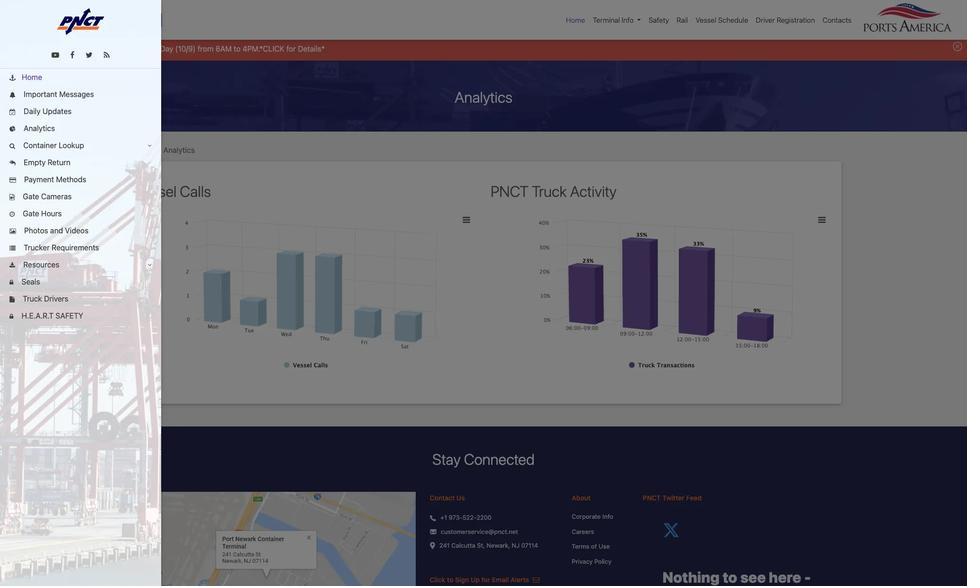 Task type: locate. For each thing, give the bounding box(es) containing it.
2 vertical spatial home
[[133, 146, 154, 154]]

twitter image
[[86, 51, 93, 59]]

1 vertical spatial angle down image
[[148, 263, 152, 269]]

2 horizontal spatial pnct
[[643, 495, 661, 503]]

0 horizontal spatial analytics
[[22, 124, 55, 133]]

pnct twitter feed
[[643, 495, 702, 503]]

angle down image
[[148, 143, 152, 149], [148, 263, 152, 269]]

clock o image
[[9, 212, 15, 218]]

0 vertical spatial gate
[[23, 192, 39, 201]]

4pm.*click
[[243, 44, 284, 53]]

twitter
[[662, 495, 685, 503]]

pnct for pnct twitter feed
[[643, 495, 661, 503]]

anchor image
[[9, 75, 16, 81]]

schedule
[[718, 16, 748, 24]]

resources link
[[0, 256, 161, 274]]

activity
[[570, 182, 617, 200]]

click to sign up for email alerts link
[[430, 577, 540, 585]]

pnct
[[48, 44, 68, 53], [491, 182, 529, 200], [643, 495, 661, 503]]

vessel schedule
[[696, 16, 748, 24]]

gate for gate cameras
[[23, 192, 39, 201]]

truck left activity
[[532, 182, 567, 200]]

2 vertical spatial pnct
[[643, 495, 661, 503]]

gate cameras link
[[0, 188, 161, 205]]

1 vertical spatial pnct
[[491, 182, 529, 200]]

vessel schedule link
[[692, 11, 752, 29]]

vessel
[[696, 16, 716, 24], [135, 182, 177, 200]]

pnct for pnct will be open on columbus day (10/9) from 6am to 4pm.*click for details*
[[48, 44, 68, 53]]

home link for daily updates link
[[0, 69, 161, 86]]

2 vertical spatial analytics
[[163, 146, 195, 154]]

vessel right rail
[[696, 16, 716, 24]]

0 vertical spatial home link
[[562, 11, 589, 29]]

on
[[113, 44, 121, 53]]

gate hours link
[[0, 205, 161, 222]]

1 horizontal spatial vessel
[[696, 16, 716, 24]]

truck
[[532, 182, 567, 200], [23, 295, 42, 303]]

h.e.a.r.t safety
[[20, 312, 83, 320]]

to left sign
[[447, 577, 453, 585]]

1 horizontal spatial analytics
[[163, 146, 195, 154]]

reply all image
[[9, 161, 16, 167]]

0 vertical spatial vessel
[[696, 16, 716, 24]]

daily updates link
[[0, 103, 161, 120]]

0 vertical spatial pnct
[[48, 44, 68, 53]]

to right 6am
[[234, 44, 241, 53]]

1 vertical spatial to
[[447, 577, 453, 585]]

1 vertical spatial home link
[[0, 69, 161, 86]]

home
[[566, 16, 585, 24], [22, 73, 42, 82], [133, 146, 154, 154]]

1 vertical spatial gate
[[23, 210, 39, 218]]

truck drivers
[[21, 295, 68, 303]]

gate
[[23, 192, 39, 201], [23, 210, 39, 218]]

will
[[70, 44, 81, 53]]

to
[[234, 44, 241, 53], [447, 577, 453, 585]]

1 horizontal spatial home
[[133, 146, 154, 154]]

email
[[492, 577, 509, 585]]

us
[[457, 495, 465, 503]]

for
[[286, 44, 296, 53], [481, 577, 490, 585]]

driver
[[756, 16, 775, 24]]

0 vertical spatial angle down image
[[148, 143, 152, 149]]

1 vertical spatial for
[[481, 577, 490, 585]]

empty return
[[22, 158, 70, 167]]

1 vertical spatial analytics
[[22, 124, 55, 133]]

1 vertical spatial home
[[22, 73, 42, 82]]

bell image
[[9, 92, 16, 99]]

envelope o image
[[533, 578, 540, 584]]

0 horizontal spatial for
[[286, 44, 296, 53]]

0 horizontal spatial truck
[[23, 295, 42, 303]]

be
[[83, 44, 92, 53]]

hours
[[41, 210, 62, 218]]

2 gate from the top
[[23, 210, 39, 218]]

columbus
[[123, 44, 158, 53]]

registration
[[777, 16, 815, 24]]

container lookup link
[[0, 137, 161, 154]]

0 vertical spatial to
[[234, 44, 241, 53]]

1 horizontal spatial pnct
[[491, 182, 529, 200]]

(10/9)
[[175, 44, 196, 53]]

for left details*
[[286, 44, 296, 53]]

angle down image inside container lookup link
[[148, 143, 152, 149]]

alerts
[[511, 577, 529, 585]]

payment
[[24, 175, 54, 184]]

important messages
[[22, 90, 94, 99]]

safety
[[56, 312, 83, 320]]

gate down the payment
[[23, 192, 39, 201]]

1 gate from the top
[[23, 192, 39, 201]]

2 angle down image from the top
[[148, 263, 152, 269]]

contacts
[[823, 16, 852, 24]]

pnct will be open on columbus day (10/9) from 6am to 4pm.*click for details* alert
[[0, 35, 967, 60]]

0 vertical spatial home
[[566, 16, 585, 24]]

container lookup
[[21, 141, 84, 150]]

for right 'up'
[[481, 577, 490, 585]]

0 vertical spatial truck
[[532, 182, 567, 200]]

0 horizontal spatial vessel
[[135, 182, 177, 200]]

empty return link
[[0, 154, 161, 171]]

credit card image
[[9, 178, 16, 184]]

h.e.a.r.t safety link
[[0, 308, 161, 325]]

safety link
[[645, 11, 673, 29]]

youtube play image
[[52, 51, 59, 59]]

analytics
[[455, 88, 512, 106], [22, 124, 55, 133], [163, 146, 195, 154]]

updates
[[43, 107, 72, 116]]

and
[[50, 227, 63, 235]]

rail
[[677, 16, 688, 24]]

1 vertical spatial vessel
[[135, 182, 177, 200]]

0 vertical spatial analytics
[[455, 88, 512, 106]]

messages
[[59, 90, 94, 99]]

vessel left calls
[[135, 182, 177, 200]]

driver registration
[[756, 16, 815, 24]]

0 vertical spatial for
[[286, 44, 296, 53]]

rail link
[[673, 11, 692, 29]]

click to sign up for email alerts
[[430, 577, 531, 585]]

home link
[[562, 11, 589, 29], [0, 69, 161, 86], [133, 146, 154, 154]]

seals
[[20, 278, 40, 286]]

lock image
[[9, 280, 13, 286]]

h.e.a.r.t
[[22, 312, 54, 320]]

0 horizontal spatial pnct
[[48, 44, 68, 53]]

1 angle down image from the top
[[148, 143, 152, 149]]

photo image
[[9, 229, 16, 235]]

pnct inside alert
[[48, 44, 68, 53]]

home link for safety link at the top
[[562, 11, 589, 29]]

sign
[[455, 577, 469, 585]]

methods
[[56, 175, 86, 184]]

truck down seals
[[23, 295, 42, 303]]

from
[[198, 44, 214, 53]]

2 horizontal spatial home
[[566, 16, 585, 24]]

seals link
[[0, 274, 161, 291]]

connected
[[464, 451, 535, 469]]

2 vertical spatial home link
[[133, 146, 154, 154]]

gate up photos
[[23, 210, 39, 218]]

photos and videos link
[[0, 222, 161, 239]]

0 horizontal spatial to
[[234, 44, 241, 53]]

photos
[[24, 227, 48, 235]]

daily
[[24, 107, 41, 116]]

up
[[471, 577, 480, 585]]

contacts link
[[819, 11, 856, 29]]



Task type: vqa. For each thing, say whether or not it's contained in the screenshot.
62 Hrs
no



Task type: describe. For each thing, give the bounding box(es) containing it.
trucker
[[24, 244, 50, 252]]

payment methods link
[[0, 171, 161, 188]]

trucker requirements
[[22, 244, 99, 252]]

drivers
[[44, 295, 68, 303]]

stay connected
[[432, 451, 535, 469]]

videos
[[65, 227, 89, 235]]

vessel for vessel calls
[[135, 182, 177, 200]]

1 horizontal spatial to
[[447, 577, 453, 585]]

pnct will be open on columbus day (10/9) from 6am to 4pm.*click for details*
[[48, 44, 325, 53]]

facebook image
[[70, 51, 75, 59]]

trucker requirements link
[[0, 239, 161, 256]]

empty
[[24, 158, 46, 167]]

cameras
[[41, 192, 72, 201]]

stay
[[432, 451, 461, 469]]

contact us
[[430, 495, 465, 503]]

photos and videos
[[22, 227, 89, 235]]

pnct will be open on columbus day (10/9) from 6am to 4pm.*click for details* link
[[48, 43, 325, 54]]

2 horizontal spatial analytics
[[455, 88, 512, 106]]

close image
[[953, 42, 962, 51]]

vessel calls
[[135, 182, 211, 200]]

pnct for pnct truck activity
[[491, 182, 529, 200]]

lookup
[[59, 141, 84, 150]]

daily updates
[[22, 107, 72, 116]]

to inside alert
[[234, 44, 241, 53]]

return
[[48, 158, 70, 167]]

click
[[430, 577, 445, 585]]

feed
[[686, 495, 702, 503]]

for inside alert
[[286, 44, 296, 53]]

file image
[[9, 297, 15, 303]]

important
[[24, 90, 57, 99]]

gate for gate hours
[[23, 210, 39, 218]]

gate cameras
[[21, 192, 72, 201]]

contact
[[430, 495, 455, 503]]

about
[[572, 495, 591, 503]]

calls
[[180, 182, 211, 200]]

0 horizontal spatial home
[[22, 73, 42, 82]]

vessel for vessel schedule
[[696, 16, 716, 24]]

angle down image for resources
[[148, 263, 152, 269]]

list image
[[9, 246, 16, 252]]

pnct truck activity
[[491, 182, 617, 200]]

safety
[[649, 16, 669, 24]]

analytics link
[[0, 120, 161, 137]]

download image
[[9, 263, 15, 269]]

payment methods
[[22, 175, 86, 184]]

resources
[[21, 261, 59, 269]]

file movie o image
[[9, 195, 15, 201]]

1 vertical spatial truck
[[23, 295, 42, 303]]

search image
[[9, 144, 15, 150]]

driver registration link
[[752, 11, 819, 29]]

lock image
[[9, 314, 13, 320]]

pie chart image
[[9, 127, 16, 133]]

6am
[[216, 44, 232, 53]]

angle down image for container lookup
[[148, 143, 152, 149]]

open
[[94, 44, 111, 53]]

details*
[[298, 44, 325, 53]]

calendar check o image
[[9, 110, 16, 116]]

container
[[23, 141, 57, 150]]

important messages link
[[0, 86, 161, 103]]

requirements
[[52, 244, 99, 252]]

truck drivers link
[[0, 291, 161, 308]]

1 horizontal spatial for
[[481, 577, 490, 585]]

rss image
[[104, 51, 110, 59]]

1 horizontal spatial truck
[[532, 182, 567, 200]]

gate hours
[[21, 210, 62, 218]]

day
[[160, 44, 173, 53]]



